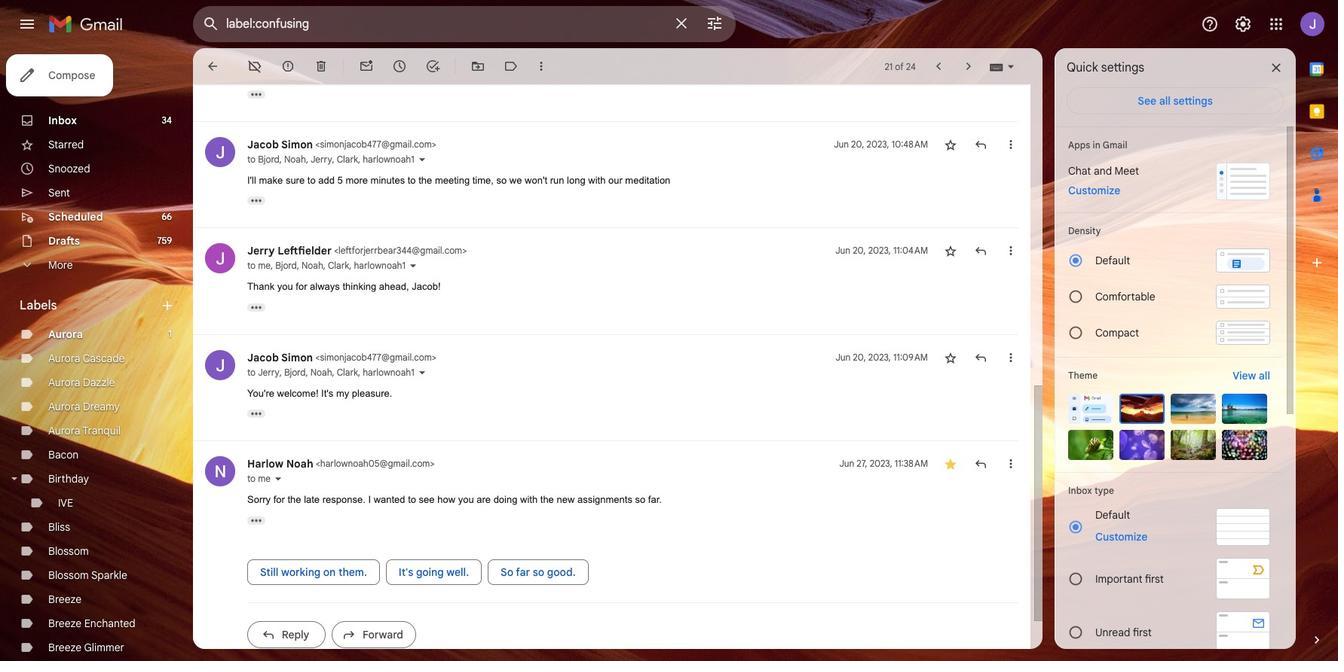 Task type: vqa. For each thing, say whether or not it's contained in the screenshot.
first Fake from left
no



Task type: locate. For each thing, give the bounding box(es) containing it.
0 horizontal spatial it's
[[321, 388, 333, 399]]

support image
[[1201, 15, 1219, 33]]

me up thank
[[258, 260, 271, 271]]

20, for jun 20, 2023, 10:48 am
[[851, 138, 864, 150]]

always
[[310, 281, 340, 293]]

20, left 10:48 am
[[851, 138, 864, 150]]

0 vertical spatial first
[[1145, 573, 1164, 586]]

0 vertical spatial inbox
[[48, 114, 77, 127]]

theme
[[1068, 370, 1098, 381]]

bjord
[[258, 153, 280, 165], [275, 260, 297, 271], [284, 367, 306, 378]]

breeze down breeze link
[[48, 617, 82, 631]]

1 horizontal spatial it's
[[399, 566, 413, 579]]

me down 'harlow'
[[258, 473, 271, 485]]

1 simon from the top
[[281, 138, 313, 151]]

jun
[[834, 138, 849, 150], [836, 245, 851, 256], [836, 352, 851, 363], [839, 458, 854, 470]]

0 horizontal spatial so
[[496, 175, 507, 186]]

1 simonjacob477@gmail.com from the top
[[320, 138, 432, 150]]

1 not starred checkbox from the top
[[943, 137, 958, 152]]

jun for jun 20, 2023, 11:04 am
[[836, 245, 851, 256]]

2 simonjacob477@gmail.com from the top
[[320, 352, 432, 363]]

1 default from the top
[[1095, 254, 1130, 268]]

0 vertical spatial simonjacob477@gmail.com
[[320, 138, 432, 150]]

bjord up make
[[258, 153, 280, 165]]

show details image for to jerry , bjord , noah , clark , harlownoah1
[[417, 368, 426, 377]]

inbox link
[[48, 114, 77, 127]]

1 vertical spatial simon
[[281, 351, 313, 365]]

1 vertical spatial blossom
[[48, 569, 89, 583]]

> down the i'll make sure to add 5 more minutes to the meeting time, so we won't run long with our meditation
[[462, 245, 467, 256]]

the left late
[[288, 495, 301, 506]]

1 vertical spatial breeze
[[48, 617, 82, 631]]

0 vertical spatial jacob simon < simonjacob477@gmail.com >
[[247, 138, 436, 151]]

aurora up bacon
[[48, 424, 80, 438]]

it's left going
[[399, 566, 413, 579]]

blossom sparkle link
[[48, 569, 127, 583]]

noah right 'harlow'
[[286, 458, 313, 471]]

first right important
[[1145, 573, 1164, 586]]

Not starred checkbox
[[943, 137, 958, 152], [943, 244, 958, 259]]

1 horizontal spatial you
[[458, 495, 474, 506]]

simonjacob477@gmail.com up pleasure.
[[320, 352, 432, 363]]

snoozed link
[[48, 162, 90, 176]]

0 vertical spatial you
[[277, 281, 293, 293]]

simonjacob477@gmail.com
[[320, 138, 432, 150], [320, 352, 432, 363]]

0 vertical spatial jacob simon cell
[[247, 138, 436, 151]]

> up meeting
[[432, 138, 436, 150]]

customize button down and
[[1059, 182, 1130, 200]]

0 vertical spatial blossom
[[48, 545, 89, 559]]

unread first
[[1095, 626, 1152, 640]]

jacob simon < simonjacob477@gmail.com > for jerry
[[247, 138, 436, 151]]

0 vertical spatial breeze
[[48, 593, 82, 607]]

aurora up aurora cascade link
[[48, 328, 83, 342]]

simon up welcome!
[[281, 351, 313, 365]]

jun inside cell
[[839, 458, 854, 470]]

show trimmed content image down remove label "confusing" image
[[247, 90, 265, 98]]

newer image
[[931, 59, 946, 74]]

jun 20, 2023, 10:48 am cell
[[834, 137, 928, 152]]

0 vertical spatial all
[[1159, 94, 1171, 108]]

0 horizontal spatial inbox
[[48, 114, 77, 127]]

< up to me , bjord , noah , clark , harlownoah1
[[334, 245, 339, 256]]

it's
[[321, 388, 333, 399], [399, 566, 413, 579]]

blossom down "bliss" link
[[48, 545, 89, 559]]

34
[[162, 115, 172, 126]]

jacob simon < simonjacob477@gmail.com >
[[247, 138, 436, 151], [247, 351, 436, 365]]

1 horizontal spatial settings
[[1173, 94, 1213, 108]]

1 vertical spatial with
[[520, 495, 538, 506]]

2 vertical spatial 20,
[[853, 352, 866, 363]]

jacob simon < simonjacob477@gmail.com > up to bjord , noah , jerry , clark , harlownoah1
[[247, 138, 436, 151]]

jacob simon cell up to jerry , bjord , noah , clark , harlownoah1
[[247, 351, 436, 365]]

reply
[[282, 628, 309, 642]]

blossom
[[48, 545, 89, 559], [48, 569, 89, 583]]

how
[[437, 495, 455, 506]]

breeze for breeze enchanted
[[48, 617, 82, 631]]

3 breeze from the top
[[48, 642, 82, 655]]

it's inside button
[[399, 566, 413, 579]]

jun left 11:09 am
[[836, 352, 851, 363]]

to left see
[[408, 495, 416, 506]]

jacob simon cell up to bjord , noah , jerry , clark , harlownoah1
[[247, 138, 436, 151]]

with left the our
[[588, 175, 606, 186]]

default down type in the right of the page
[[1095, 509, 1130, 522]]

1 horizontal spatial all
[[1259, 369, 1270, 383]]

1 vertical spatial jacob simon cell
[[247, 351, 436, 365]]

blossom sparkle
[[48, 569, 127, 583]]

add to tasks image
[[425, 59, 440, 74]]

it's left the my at the left bottom
[[321, 388, 333, 399]]

< inside jerry leftfielder < leftforjerrbear344@gmail.com >
[[334, 245, 339, 256]]

to up thank
[[247, 260, 256, 271]]

1 horizontal spatial for
[[296, 281, 307, 293]]

clark up the my at the left bottom
[[337, 367, 358, 378]]

aurora up aurora dreamy
[[48, 376, 80, 390]]

move to image
[[470, 59, 486, 74]]

late
[[304, 495, 320, 506]]

jacob up make
[[247, 138, 279, 151]]

jun inside 'cell'
[[836, 352, 851, 363]]

jun inside cell
[[836, 245, 851, 256]]

chat and meet customize
[[1068, 164, 1139, 198]]

settings inside button
[[1173, 94, 1213, 108]]

1 vertical spatial me
[[258, 473, 271, 485]]

me
[[258, 260, 271, 271], [258, 473, 271, 485]]

all for see
[[1159, 94, 1171, 108]]

still working on them.
[[260, 566, 367, 579]]

the left meeting
[[419, 175, 432, 186]]

not starred image for leftfielder
[[943, 244, 958, 259]]

add
[[318, 175, 335, 186]]

2023, for 11:09 am
[[868, 352, 891, 363]]

> inside jerry leftfielder < leftforjerrbear344@gmail.com >
[[462, 245, 467, 256]]

3 aurora from the top
[[48, 376, 80, 390]]

simonjacob477@gmail.com for to bjord , noah , jerry , clark , harlownoah1
[[320, 138, 432, 150]]

aurora link
[[48, 328, 83, 342]]

unread
[[1095, 626, 1130, 640]]

jun for jun 20, 2023, 10:48 am
[[834, 138, 849, 150]]

not starred checkbox right 10:48 am
[[943, 137, 958, 152]]

0 vertical spatial not starred checkbox
[[943, 137, 958, 152]]

sure
[[286, 175, 305, 186]]

2 jacob simon cell from the top
[[247, 351, 436, 365]]

drafts link
[[48, 234, 80, 248]]

long
[[567, 175, 586, 186]]

apps
[[1068, 139, 1090, 151]]

1 jacob simon cell from the top
[[247, 138, 436, 151]]

inbox
[[48, 114, 77, 127], [1068, 486, 1092, 497]]

breeze link
[[48, 593, 82, 607]]

for right "sorry"
[[273, 495, 285, 506]]

doing
[[494, 495, 518, 506]]

jacob up 'you're'
[[247, 351, 279, 365]]

1 vertical spatial 20,
[[853, 245, 866, 256]]

show trimmed content image down thank
[[247, 303, 265, 312]]

list
[[193, 0, 1019, 661]]

of
[[895, 61, 904, 72]]

customize up important
[[1095, 531, 1148, 544]]

2 blossom from the top
[[48, 569, 89, 583]]

settings right see
[[1173, 94, 1213, 108]]

compose
[[48, 69, 95, 82]]

1 vertical spatial jacob simon < simonjacob477@gmail.com >
[[247, 351, 436, 365]]

noah down leftfielder
[[302, 260, 323, 271]]

bjord up welcome!
[[284, 367, 306, 378]]

you right thank
[[277, 281, 293, 293]]

1 vertical spatial customize
[[1095, 531, 1148, 544]]

inbox left type in the right of the page
[[1068, 486, 1092, 497]]

inbox up the starred at left top
[[48, 114, 77, 127]]

0 vertical spatial default
[[1095, 254, 1130, 268]]

jun left 27,
[[839, 458, 854, 470]]

5 aurora from the top
[[48, 424, 80, 438]]

not starred image
[[943, 137, 958, 152], [943, 244, 958, 259]]

breeze glimmer link
[[48, 642, 124, 655]]

jerry leftfielder cell
[[247, 244, 467, 258]]

> up see
[[430, 458, 435, 470]]

1 vertical spatial default
[[1095, 509, 1130, 522]]

not starred checkbox for jacob simon
[[943, 137, 958, 152]]

20, inside "cell"
[[851, 138, 864, 150]]

noah up you're welcome! it's my pleasure.
[[310, 367, 332, 378]]

0 vertical spatial for
[[296, 281, 307, 293]]

1 vertical spatial show details image
[[417, 368, 426, 377]]

default up comfortable
[[1095, 254, 1130, 268]]

< up to bjord , noah , jerry , clark , harlownoah1
[[315, 138, 320, 150]]

20, for jun 20, 2023, 11:09 am
[[853, 352, 866, 363]]

2 vertical spatial harlownoah1
[[363, 367, 414, 378]]

remove label "confusing" image
[[247, 59, 262, 74]]

main menu image
[[18, 15, 36, 33]]

1 vertical spatial simonjacob477@gmail.com
[[320, 352, 432, 363]]

jun left 11:04 am
[[836, 245, 851, 256]]

jerry up add
[[311, 153, 332, 165]]

2023, inside jun 20, 2023, 10:48 am "cell"
[[867, 138, 889, 150]]

inbox inside labels "navigation"
[[48, 114, 77, 127]]

list containing jacob simon
[[193, 0, 1019, 661]]

1 vertical spatial not starred image
[[943, 244, 958, 259]]

1 vertical spatial for
[[273, 495, 285, 506]]

to jerry , bjord , noah , clark , harlownoah1
[[247, 367, 414, 378]]

scheduled link
[[48, 210, 103, 224]]

harlownoah05@gmail.com
[[320, 458, 430, 470]]

1 vertical spatial it's
[[399, 566, 413, 579]]

> down jacob!
[[432, 352, 436, 363]]

3 show trimmed content image from the top
[[247, 303, 265, 312]]

20, inside cell
[[853, 245, 866, 256]]

2 vertical spatial so
[[533, 566, 545, 579]]

1 horizontal spatial inbox
[[1068, 486, 1092, 497]]

we
[[510, 175, 522, 186]]

1 vertical spatial so
[[635, 495, 646, 506]]

on
[[323, 566, 336, 579]]

0 vertical spatial 20,
[[851, 138, 864, 150]]

aurora cascade
[[48, 352, 125, 366]]

jun left 10:48 am
[[834, 138, 849, 150]]

clark up thank you for always thinking ahead, jacob!
[[328, 260, 349, 271]]

sorry for the late response. i wanted to see how you are doing with the new assignments so far.
[[247, 495, 662, 506]]

2023, left 11:09 am
[[868, 352, 891, 363]]

won't
[[525, 175, 547, 186]]

harlownoah1 up pleasure.
[[363, 367, 414, 378]]

customize down and
[[1068, 184, 1121, 198]]

2023, left 11:04 am
[[868, 245, 891, 256]]

1 aurora from the top
[[48, 328, 83, 342]]

all inside button
[[1159, 94, 1171, 108]]

to up i'll
[[247, 153, 256, 165]]

show details image
[[417, 155, 426, 164], [417, 368, 426, 377], [274, 475, 283, 484]]

20, left 11:09 am
[[853, 352, 866, 363]]

i'll make sure to add 5 more minutes to the meeting time, so we won't run long with our meditation
[[247, 175, 671, 186]]

2 show trimmed content image from the top
[[247, 197, 265, 205]]

simonjacob477@gmail.com up the minutes
[[320, 138, 432, 150]]

clark up the 5
[[337, 153, 358, 165]]

all right see
[[1159, 94, 1171, 108]]

jacob simon cell
[[247, 138, 436, 151], [247, 351, 436, 365]]

2023, inside jun 20, 2023, 11:04 am cell
[[868, 245, 891, 256]]

> for to bjord , noah , jerry , clark , harlownoah1
[[432, 138, 436, 150]]

the left the new
[[540, 495, 554, 506]]

4 show trimmed content image from the top
[[247, 410, 265, 418]]

1 vertical spatial not starred checkbox
[[943, 244, 958, 259]]

show trimmed content image down i'll
[[247, 197, 265, 205]]

quick settings
[[1067, 60, 1145, 75]]

i
[[368, 495, 371, 506]]

so right far
[[533, 566, 545, 579]]

0 vertical spatial show details image
[[417, 155, 426, 164]]

you
[[277, 281, 293, 293], [458, 495, 474, 506]]

you're welcome! it's my pleasure.
[[247, 388, 392, 399]]

more
[[346, 175, 368, 186]]

0 vertical spatial not starred image
[[943, 137, 958, 152]]

< up late
[[316, 458, 320, 470]]

2 simon from the top
[[281, 351, 313, 365]]

bjord down leftfielder
[[275, 260, 297, 271]]

0 vertical spatial harlownoah1
[[363, 153, 414, 165]]

1 horizontal spatial so
[[533, 566, 545, 579]]

< up to jerry , bjord , noah , clark , harlownoah1
[[315, 352, 320, 363]]

0 vertical spatial jacob
[[247, 138, 279, 151]]

not starred checkbox right 11:04 am
[[943, 244, 958, 259]]

2 me from the top
[[258, 473, 271, 485]]

harlownoah1 up the minutes
[[363, 153, 414, 165]]

me for to me
[[258, 473, 271, 485]]

bjord for jacob
[[284, 367, 306, 378]]

2023, left 10:48 am
[[867, 138, 889, 150]]

the
[[419, 175, 432, 186], [288, 495, 301, 506], [540, 495, 554, 506]]

1 not starred image from the top
[[943, 137, 958, 152]]

jun 20, 2023, 11:04 am cell
[[836, 244, 928, 259]]

24
[[906, 61, 916, 72]]

so left far.
[[635, 495, 646, 506]]

blossom for blossom link
[[48, 545, 89, 559]]

view all
[[1233, 369, 1270, 383]]

harlownoah1 for to bjord , noah , jerry , clark , harlownoah1
[[363, 153, 414, 165]]

Search mail text field
[[226, 17, 663, 32]]

simon up sure
[[281, 138, 313, 151]]

1 horizontal spatial with
[[588, 175, 606, 186]]

1 blossom from the top
[[48, 545, 89, 559]]

0 vertical spatial settings
[[1101, 60, 1145, 75]]

breeze down breeze enchanted link
[[48, 642, 82, 655]]

jerry up thank
[[247, 244, 275, 258]]

jun inside "cell"
[[834, 138, 849, 150]]

customize button up important
[[1086, 529, 1157, 547]]

2 vertical spatial jerry
[[258, 367, 279, 378]]

1 vertical spatial settings
[[1173, 94, 1213, 108]]

1 vertical spatial bjord
[[275, 260, 297, 271]]

0 vertical spatial customize
[[1068, 184, 1121, 198]]

0 vertical spatial me
[[258, 260, 271, 271]]

10:48 am
[[892, 138, 928, 150]]

1 vertical spatial inbox
[[1068, 486, 1092, 497]]

for left always at the left top of the page
[[296, 281, 307, 293]]

aurora for aurora "link"
[[48, 328, 83, 342]]

2 vertical spatial bjord
[[284, 367, 306, 378]]

2 jacob from the top
[[247, 351, 279, 365]]

0 vertical spatial customize button
[[1059, 182, 1130, 200]]

see all settings
[[1138, 94, 1213, 108]]

clear search image
[[666, 8, 697, 38]]

1 jacob simon < simonjacob477@gmail.com > from the top
[[247, 138, 436, 151]]

show trimmed content image
[[247, 90, 265, 98], [247, 197, 265, 205], [247, 303, 265, 312], [247, 410, 265, 418]]

1 vertical spatial jacob
[[247, 351, 279, 365]]

to up 'you're'
[[247, 367, 256, 378]]

Starred checkbox
[[943, 457, 958, 472]]

1 breeze from the top
[[48, 593, 82, 607]]

aurora tranquil
[[48, 424, 121, 438]]

not starred image for simon
[[943, 137, 958, 152]]

2 jacob simon < simonjacob477@gmail.com > from the top
[[247, 351, 436, 365]]

tab list
[[1296, 48, 1338, 608]]

aurora tranquil link
[[48, 424, 121, 438]]

0 vertical spatial simon
[[281, 138, 313, 151]]

jacob
[[247, 138, 279, 151], [247, 351, 279, 365]]

aurora down aurora "link"
[[48, 352, 80, 366]]

2023, right 27,
[[870, 458, 892, 470]]

bacon
[[48, 449, 79, 462]]

select input tool image
[[1007, 61, 1016, 72]]

you left are
[[458, 495, 474, 506]]

2 not starred checkbox from the top
[[943, 244, 958, 259]]

first
[[1145, 573, 1164, 586], [1133, 626, 1152, 640]]

2023, inside jun 27, 2023, 11:38 am cell
[[870, 458, 892, 470]]

show trimmed content image
[[247, 517, 265, 525]]

all inside button
[[1259, 369, 1270, 383]]

1 vertical spatial customize button
[[1086, 529, 1157, 547]]

settings right quick
[[1101, 60, 1145, 75]]

blossom down blossom link
[[48, 569, 89, 583]]

2 vertical spatial show details image
[[274, 475, 283, 484]]

jerry up 'you're'
[[258, 367, 279, 378]]

0 horizontal spatial with
[[520, 495, 538, 506]]

1 jacob from the top
[[247, 138, 279, 151]]

2 breeze from the top
[[48, 617, 82, 631]]

customize button for default
[[1086, 529, 1157, 547]]

it's going well. button
[[386, 560, 482, 585]]

aurora down aurora dazzle
[[48, 400, 80, 414]]

not starred image right 10:48 am
[[943, 137, 958, 152]]

20, inside 'cell'
[[853, 352, 866, 363]]

not starred image right 11:04 am
[[943, 244, 958, 259]]

2 aurora from the top
[[48, 352, 80, 366]]

density
[[1068, 225, 1101, 237]]

breeze
[[48, 593, 82, 607], [48, 617, 82, 631], [48, 642, 82, 655]]

inbox for inbox
[[48, 114, 77, 127]]

1 vertical spatial harlownoah1
[[354, 260, 406, 271]]

20, left 11:04 am
[[853, 245, 866, 256]]

first for important first
[[1145, 573, 1164, 586]]

cascade
[[83, 352, 125, 366]]

2023, inside jun 20, 2023, 11:09 am 'cell'
[[868, 352, 891, 363]]

customize button for chat and meet
[[1059, 182, 1130, 200]]

all right view
[[1259, 369, 1270, 383]]

jacob simon < simonjacob477@gmail.com > up to jerry , bjord , noah , clark , harlownoah1
[[247, 351, 436, 365]]

>
[[432, 138, 436, 150], [462, 245, 467, 256], [432, 352, 436, 363], [430, 458, 435, 470]]

1 vertical spatial clark
[[328, 260, 349, 271]]

going
[[416, 566, 444, 579]]

breeze down blossom sparkle
[[48, 593, 82, 607]]

snooze image
[[392, 59, 407, 74]]

all for view
[[1259, 369, 1270, 383]]

advanced search options image
[[700, 8, 730, 38]]

show trimmed content image down 'you're'
[[247, 410, 265, 418]]

show trimmed content image for jerry
[[247, 410, 265, 418]]

2 vertical spatial breeze
[[48, 642, 82, 655]]

sent
[[48, 186, 70, 200]]

0 vertical spatial clark
[[337, 153, 358, 165]]

see
[[1138, 94, 1157, 108]]

harlownoah1 up the thinking ahead,
[[354, 260, 406, 271]]

Not starred checkbox
[[943, 350, 958, 365]]

show details image for to bjord , noah , jerry , clark , harlownoah1
[[417, 155, 426, 164]]

more button
[[0, 253, 181, 277]]

back to "confusing" image
[[205, 59, 220, 74]]

None search field
[[193, 6, 736, 42]]

sorry
[[247, 495, 271, 506]]

make
[[259, 175, 283, 186]]

you're
[[247, 388, 274, 399]]

<
[[315, 138, 320, 150], [334, 245, 339, 256], [315, 352, 320, 363], [316, 458, 320, 470]]

so left we
[[496, 175, 507, 186]]

1 vertical spatial first
[[1133, 626, 1152, 640]]

11:04 am
[[893, 245, 928, 256]]

0 horizontal spatial all
[[1159, 94, 1171, 108]]

clark
[[337, 153, 358, 165], [328, 260, 349, 271], [337, 367, 358, 378]]

jacob for bjord
[[247, 138, 279, 151]]

harlow noah cell
[[247, 458, 435, 471]]

2023, for 10:48 am
[[867, 138, 889, 150]]

2 not starred image from the top
[[943, 244, 958, 259]]

> for to jerry , bjord , noah , clark , harlownoah1
[[432, 352, 436, 363]]

first right unread
[[1133, 626, 1152, 640]]

with right doing
[[520, 495, 538, 506]]

4 aurora from the top
[[48, 400, 80, 414]]

well.
[[447, 566, 469, 579]]

1 vertical spatial all
[[1259, 369, 1270, 383]]

1 me from the top
[[258, 260, 271, 271]]



Task type: describe. For each thing, give the bounding box(es) containing it.
in
[[1093, 139, 1101, 151]]

20, for jun 20, 2023, 11:04 am
[[853, 245, 866, 256]]

still
[[260, 566, 279, 579]]

breeze glimmer
[[48, 642, 124, 655]]

report spam image
[[280, 59, 296, 74]]

thank you for always thinking ahead, jacob!
[[247, 281, 443, 293]]

jun 20, 2023, 11:04 am
[[836, 245, 928, 256]]

1
[[169, 329, 172, 340]]

blossom for blossom sparkle
[[48, 569, 89, 583]]

jun for jun 27, 2023, 11:38 am
[[839, 458, 854, 470]]

time,
[[473, 175, 494, 186]]

type
[[1095, 486, 1114, 497]]

older image
[[961, 59, 976, 74]]

first for unread first
[[1133, 626, 1152, 640]]

1 horizontal spatial the
[[419, 175, 432, 186]]

compact
[[1095, 326, 1139, 340]]

forward
[[363, 628, 403, 642]]

jacob for jerry
[[247, 351, 279, 365]]

apps in gmail
[[1068, 139, 1128, 151]]

see
[[419, 495, 435, 506]]

welcome!
[[277, 388, 319, 399]]

theme element
[[1068, 369, 1098, 384]]

to down 'harlow'
[[247, 473, 256, 485]]

0 horizontal spatial for
[[273, 495, 285, 506]]

breeze for breeze glimmer
[[48, 642, 82, 655]]

5
[[337, 175, 343, 186]]

minutes
[[371, 175, 405, 186]]

0 vertical spatial with
[[588, 175, 606, 186]]

clark for add
[[337, 153, 358, 165]]

breeze for breeze link
[[48, 593, 82, 607]]

jacob simon cell for jerry
[[247, 138, 436, 151]]

< for jerry
[[315, 352, 320, 363]]

harlownoah1 for to jerry , bjord , noah , clark , harlownoah1
[[363, 367, 414, 378]]

bliss
[[48, 521, 70, 535]]

inbox for inbox type
[[1068, 486, 1092, 497]]

more image
[[534, 59, 549, 74]]

0 vertical spatial bjord
[[258, 153, 280, 165]]

drafts
[[48, 234, 80, 248]]

to right the minutes
[[408, 175, 416, 186]]

starred link
[[48, 138, 84, 152]]

labels
[[20, 299, 57, 314]]

aurora for aurora cascade
[[48, 352, 80, 366]]

search mail image
[[198, 11, 225, 38]]

customize inside customize button
[[1095, 531, 1148, 544]]

starred
[[48, 138, 84, 152]]

aurora dazzle
[[48, 376, 115, 390]]

jacob simon < simonjacob477@gmail.com > for noah
[[247, 351, 436, 365]]

my
[[336, 388, 349, 399]]

it's going well.
[[399, 566, 469, 579]]

show trimmed content image for bjord
[[247, 197, 265, 205]]

21
[[885, 61, 893, 72]]

settings image
[[1234, 15, 1252, 33]]

harlow
[[247, 458, 284, 471]]

and
[[1094, 164, 1112, 178]]

aurora for aurora dazzle
[[48, 376, 80, 390]]

quick settings element
[[1067, 60, 1145, 87]]

starred image
[[943, 457, 958, 472]]

jun 27, 2023, 11:38 am
[[839, 458, 928, 470]]

leftfielder
[[278, 244, 332, 258]]

simon for bjord
[[281, 351, 313, 365]]

21 of 24
[[885, 61, 916, 72]]

simon for noah
[[281, 138, 313, 151]]

gmail image
[[48, 9, 130, 39]]

0 vertical spatial it's
[[321, 388, 333, 399]]

good.
[[547, 566, 576, 579]]

so far so good. button
[[488, 560, 588, 585]]

display density element
[[1068, 225, 1270, 237]]

aurora dreamy link
[[48, 400, 120, 414]]

aurora cascade link
[[48, 352, 125, 366]]

jun 20, 2023, 10:48 am
[[834, 138, 928, 150]]

new
[[557, 495, 575, 506]]

see all settings button
[[1067, 87, 1284, 115]]

response.
[[322, 495, 366, 506]]

> for to me , bjord , noah , clark , harlownoah1
[[462, 245, 467, 256]]

< for bjord
[[315, 138, 320, 150]]

66
[[162, 211, 172, 222]]

show trimmed content image for me
[[247, 303, 265, 312]]

meeting
[[435, 175, 470, 186]]

759
[[157, 235, 172, 247]]

wanted
[[374, 495, 405, 506]]

our
[[608, 175, 623, 186]]

1 vertical spatial jerry
[[247, 244, 275, 258]]

> inside harlow noah < harlownoah05@gmail.com >
[[430, 458, 435, 470]]

2 vertical spatial clark
[[337, 367, 358, 378]]

pleasure.
[[352, 388, 392, 399]]

jun 27, 2023, 11:38 am cell
[[839, 457, 928, 472]]

snoozed
[[48, 162, 90, 176]]

view
[[1233, 369, 1256, 383]]

clark for thinking ahead,
[[328, 260, 349, 271]]

view all button
[[1224, 367, 1279, 385]]

important first
[[1095, 573, 1164, 586]]

bjord for jerry
[[275, 260, 297, 271]]

jun 20, 2023, 11:09 am
[[836, 352, 928, 363]]

inbox type
[[1068, 486, 1114, 497]]

me for to me , bjord , noah , clark , harlownoah1
[[258, 260, 271, 271]]

2023, for 11:38 am
[[870, 458, 892, 470]]

comfortable
[[1095, 290, 1155, 304]]

sparkle
[[91, 569, 127, 583]]

< inside harlow noah < harlownoah05@gmail.com >
[[316, 458, 320, 470]]

inbox type element
[[1068, 486, 1270, 497]]

2 default from the top
[[1095, 509, 1130, 522]]

not starred checkbox for jerry leftfielder
[[943, 244, 958, 259]]

thinking ahead,
[[343, 281, 409, 293]]

2023, for 11:04 am
[[868, 245, 891, 256]]

breeze enchanted link
[[48, 617, 136, 631]]

customize inside chat and meet customize
[[1068, 184, 1121, 198]]

harlownoah1 for to me , bjord , noah , clark , harlownoah1
[[354, 260, 406, 271]]

aurora for aurora tranquil
[[48, 424, 80, 438]]

jacob simon cell for noah
[[247, 351, 436, 365]]

noah up sure
[[284, 153, 306, 165]]

11:38 am
[[895, 458, 928, 470]]

breeze enchanted
[[48, 617, 136, 631]]

dreamy
[[83, 400, 120, 414]]

delete image
[[314, 59, 329, 74]]

tranquil
[[83, 424, 121, 438]]

< for me
[[334, 245, 339, 256]]

still working on them. button
[[247, 560, 380, 585]]

important
[[1095, 573, 1143, 586]]

meet
[[1115, 164, 1139, 178]]

aurora dazzle link
[[48, 376, 115, 390]]

0 horizontal spatial you
[[277, 281, 293, 293]]

blossom link
[[48, 545, 89, 559]]

to left add
[[307, 175, 316, 186]]

bacon link
[[48, 449, 79, 462]]

11:09 am
[[893, 352, 928, 363]]

1 vertical spatial you
[[458, 495, 474, 506]]

0 horizontal spatial settings
[[1101, 60, 1145, 75]]

labels heading
[[20, 299, 160, 314]]

them.
[[338, 566, 367, 579]]

0 vertical spatial jerry
[[311, 153, 332, 165]]

labels image
[[504, 59, 519, 74]]

so inside button
[[533, 566, 545, 579]]

jun 20, 2023, 11:09 am cell
[[836, 350, 928, 365]]

ive link
[[58, 497, 73, 510]]

not starred image
[[943, 350, 958, 365]]

sent link
[[48, 186, 70, 200]]

1 show trimmed content image from the top
[[247, 90, 265, 98]]

2 horizontal spatial the
[[540, 495, 554, 506]]

0 vertical spatial so
[[496, 175, 507, 186]]

show details image
[[409, 262, 418, 271]]

aurora for aurora dreamy
[[48, 400, 80, 414]]

harlow noah < harlownoah05@gmail.com >
[[247, 458, 435, 471]]

jerry leftfielder < leftforjerrbear344@gmail.com >
[[247, 244, 467, 258]]

labels navigation
[[0, 48, 193, 662]]

0 horizontal spatial the
[[288, 495, 301, 506]]

meditation
[[625, 175, 671, 186]]

assignments
[[577, 495, 632, 506]]

2 horizontal spatial so
[[635, 495, 646, 506]]

bliss link
[[48, 521, 70, 535]]

simonjacob477@gmail.com for to jerry , bjord , noah , clark , harlownoah1
[[320, 352, 432, 363]]

jun for jun 20, 2023, 11:09 am
[[836, 352, 851, 363]]



